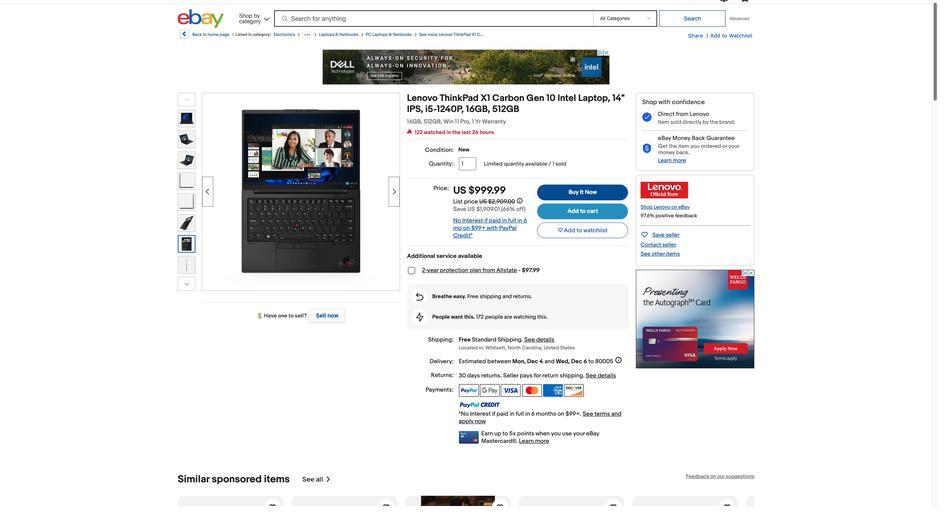 Task type: locate. For each thing, give the bounding box(es) containing it.
more inside us $999.99 main content
[[535, 438, 549, 446]]

last
[[462, 129, 471, 136]]

from right the plan
[[483, 267, 495, 275]]

add
[[711, 32, 721, 39], [568, 208, 579, 215], [564, 227, 575, 235]]

price:
[[434, 185, 449, 192]]

paid for months
[[497, 411, 509, 419]]

1 horizontal spatial this.
[[537, 314, 548, 321]]

| left listed
[[233, 32, 234, 37]]

0 horizontal spatial by
[[254, 12, 260, 19]]

with up 'direct'
[[659, 99, 671, 106]]

sold
[[671, 119, 681, 126], [556, 161, 567, 168]]

with details__icon image for people want this.
[[416, 313, 423, 322]]

advertisement region
[[322, 49, 610, 85], [636, 270, 755, 369]]

save up contact seller link
[[653, 232, 665, 239]]

add to cart link
[[538, 204, 628, 220]]

2 vertical spatial 6
[[531, 411, 535, 419]]

0 vertical spatial advertisement region
[[322, 49, 610, 85]]

discover image
[[564, 385, 584, 398]]

seller inside the 'save seller' button
[[666, 232, 680, 239]]

you right item at the top
[[691, 143, 700, 150]]

seller inside contact seller see other items
[[663, 242, 676, 249]]

dec left 4
[[527, 359, 538, 366]]

0 horizontal spatial items
[[264, 474, 290, 487]]

0 horizontal spatial &
[[336, 32, 339, 37]]

paid inside no interest if paid in full in 6 mo on $99+ with paypal credit*
[[489, 217, 501, 225]]

your
[[729, 143, 740, 150], [573, 431, 585, 438]]

ebay up 'get' at the top right
[[658, 135, 671, 142]]

you left use
[[551, 431, 561, 438]]

shop for shop by category
[[239, 12, 252, 19]]

watching
[[514, 314, 536, 321]]

1 left yr
[[472, 118, 474, 126]]

estimated between mon, dec 4 and wed, dec 6 to 80005
[[459, 359, 614, 366]]

quantity:
[[429, 160, 454, 168]]

2 vertical spatial the
[[669, 143, 677, 150]]

1 inside lenovo thinkpad x1 carbon gen 10 intel laptop, 14" ips,  i5-1240p, 16gb, 512gb 16gb, 512gb, win 11 pro,  1 yr warranty
[[472, 118, 474, 126]]

0 vertical spatial more
[[428, 32, 438, 37]]

full down (66%
[[508, 217, 516, 225]]

pro,
[[460, 118, 471, 126]]

get
[[658, 143, 668, 150]]

1 vertical spatial advertisement region
[[636, 270, 755, 369]]

estimated
[[459, 359, 486, 366]]

your right or
[[729, 143, 740, 150]]

paid
[[489, 217, 501, 225], [497, 411, 509, 419]]

to
[[203, 32, 207, 37], [722, 32, 728, 39], [580, 208, 586, 215], [577, 227, 582, 235], [289, 313, 294, 320], [589, 359, 594, 366], [503, 431, 508, 438]]

shop inside shop by category
[[239, 12, 252, 19]]

you inside ebay money back guarantee get the item you ordered or your money back. learn more
[[691, 143, 700, 150]]

0 vertical spatial full
[[508, 217, 516, 225]]

24
[[472, 129, 479, 136]]

see details link down 80005
[[586, 373, 616, 380]]

. left seller on the right bottom of the page
[[501, 373, 502, 380]]

dollar sign image
[[258, 313, 264, 320]]

in down win on the top of page
[[447, 129, 451, 136]]

seller up contact seller link
[[666, 232, 680, 239]]

see details link
[[525, 337, 555, 344], [586, 373, 616, 380]]

you inside 'earn up to 5x points when you use your ebay mastercard®.'
[[551, 431, 561, 438]]

lenovo up 512gb,
[[407, 93, 438, 104]]

save inside button
[[653, 232, 665, 239]]

&
[[336, 32, 339, 37], [389, 32, 392, 37]]

with details__icon image left 'get' at the top right
[[642, 144, 652, 154]]

netbooks right pc
[[393, 32, 412, 37]]

picture 8 of 9 image
[[178, 257, 195, 274]]

None submit
[[660, 10, 726, 27]]

save us $1,909.01 (66% off)
[[453, 206, 526, 213]]

1 vertical spatial carbon
[[493, 93, 525, 104]]

1 vertical spatial learn more link
[[519, 438, 549, 446]]

brand.
[[720, 119, 735, 126]]

this. left the '172'
[[464, 314, 475, 321]]

and left returns. on the bottom
[[503, 294, 512, 300]]

available up the plan
[[458, 253, 482, 260]]

your right use
[[573, 431, 585, 438]]

0 vertical spatial details
[[536, 337, 555, 344]]

1 horizontal spatial details
[[598, 373, 616, 380]]

plan
[[470, 267, 481, 275]]

80005
[[595, 359, 614, 366]]

1
[[472, 118, 474, 126], [553, 161, 555, 168]]

1 this. from the left
[[464, 314, 475, 321]]

in down (66%
[[502, 217, 507, 225]]

learn down money
[[658, 157, 672, 164]]

now right the sell
[[328, 313, 338, 320]]

add to watchlist
[[564, 227, 608, 235]]

0 horizontal spatial x1
[[472, 32, 476, 37]]

more for see more lenovo thinkpad x1 carbon 14" (512gb ssd, inte...
[[428, 32, 438, 37]]

0 horizontal spatial carbon
[[477, 32, 492, 37]]

0 horizontal spatial save
[[453, 206, 466, 213]]

1 vertical spatial learn
[[519, 438, 534, 446]]

back left home
[[192, 32, 202, 37]]

0 vertical spatial seller
[[666, 232, 680, 239]]

learn more link for earn up to 5x points when you use your ebay mastercard®.
[[519, 438, 549, 446]]

see details link for standard shipping . see details
[[525, 337, 555, 344]]

the inside us $999.99 main content
[[452, 129, 461, 136]]

0 vertical spatial paid
[[489, 217, 501, 225]]

more down search for anything text field
[[428, 32, 438, 37]]

paid up up at the right bottom of the page
[[497, 411, 509, 419]]

items right other
[[666, 251, 680, 258]]

your shopping cart image
[[740, 0, 749, 2]]

ebay inside 'earn up to 5x points when you use your ebay mastercard®.'
[[586, 431, 599, 438]]

0 horizontal spatial with
[[487, 225, 498, 232]]

2-
[[422, 267, 427, 275]]

Quantity: text field
[[459, 158, 476, 171]]

located in: whitsett, north carolina, united states
[[459, 346, 575, 352]]

lenovo up the 'directly'
[[690, 111, 710, 118]]

1 horizontal spatial you
[[691, 143, 700, 150]]

0 horizontal spatial 14"
[[493, 32, 498, 37]]

watched
[[424, 129, 446, 136]]

in:
[[479, 346, 485, 352]]

learn
[[658, 157, 672, 164], [519, 438, 534, 446]]

1 horizontal spatial by
[[703, 119, 709, 126]]

available for quantity
[[526, 161, 548, 168]]

2 horizontal spatial more
[[673, 157, 686, 164]]

lenovo inside lenovo thinkpad x1 carbon gen 10 intel laptop, 14" ips,  i5-1240p, 16gb, 512gb 16gb, 512gb, win 11 pro,  1 yr warranty
[[407, 93, 438, 104]]

with details__icon image
[[642, 113, 652, 122], [642, 144, 652, 154], [416, 293, 424, 301], [416, 313, 423, 322]]

more right points
[[535, 438, 549, 446]]

condition:
[[425, 147, 454, 154]]

6 left months
[[531, 411, 535, 419]]

shop left confidence
[[642, 99, 657, 106]]

wed,
[[556, 359, 570, 366]]

paypal credit image
[[459, 402, 500, 409]]

if inside no interest if paid in full in 6 mo on $99+ with paypal credit*
[[485, 217, 488, 225]]

and inside see terms and apply now
[[612, 411, 622, 419]]

the right 'get' at the top right
[[669, 143, 677, 150]]

back to home page link
[[179, 29, 230, 41]]

interest down paypal credit image
[[470, 411, 491, 419]]

thinkpad up 11
[[440, 93, 479, 104]]

0 horizontal spatial ebay
[[586, 431, 599, 438]]

0 horizontal spatial dec
[[527, 359, 538, 366]]

|
[[233, 32, 234, 37], [707, 32, 708, 39]]

x1 down shop by category banner
[[472, 32, 476, 37]]

account navigation
[[174, 0, 755, 4]]

0 horizontal spatial advertisement region
[[322, 49, 610, 85]]

0 vertical spatial interest
[[463, 217, 483, 225]]

shipping
[[480, 294, 501, 300], [560, 373, 583, 380]]

mastercard®.
[[481, 438, 518, 446]]

and right terms
[[612, 411, 622, 419]]

netbooks
[[340, 32, 359, 37], [393, 32, 412, 37]]

add right share
[[711, 32, 721, 39]]

1 right /
[[553, 161, 555, 168]]

| right share button
[[707, 32, 708, 39]]

picture 2 of 9 image
[[178, 131, 195, 148]]

credit*
[[453, 232, 473, 240]]

add down add to cart 'link'
[[564, 227, 575, 235]]

2 laptops from the left
[[373, 32, 388, 37]]

picture 4 of 9 image
[[178, 173, 195, 190]]

from inside direct from lenovo item sold directly by the brand.
[[676, 111, 689, 118]]

1 vertical spatial x1
[[481, 93, 490, 104]]

ssd,
[[513, 32, 522, 37]]

and right 4
[[545, 359, 555, 366]]

united
[[544, 346, 559, 352]]

1 vertical spatial you
[[551, 431, 561, 438]]

to inside 'earn up to 5x points when you use your ebay mastercard®.'
[[503, 431, 508, 438]]

0 vertical spatial learn more link
[[658, 157, 686, 164]]

learn more link right 5x
[[519, 438, 549, 446]]

pc
[[366, 32, 372, 37]]

1 horizontal spatial more
[[535, 438, 549, 446]]

1 horizontal spatial items
[[666, 251, 680, 258]]

paypal
[[499, 225, 517, 232]]

back up ordered
[[692, 135, 705, 142]]

. up located in: whitsett, north carolina, united states
[[522, 337, 523, 344]]

6 for no interest if paid in full in 6 mo on $99+ with paypal credit*
[[524, 217, 527, 225]]

by up | listed in category:
[[254, 12, 260, 19]]

14" right laptop,
[[613, 93, 625, 104]]

learn more link down money
[[658, 157, 686, 164]]

points
[[517, 431, 534, 438]]

0 horizontal spatial available
[[458, 253, 482, 260]]

lenovo
[[439, 32, 453, 37], [407, 93, 438, 104], [690, 111, 710, 118], [654, 204, 671, 211]]

1 vertical spatial with
[[487, 225, 498, 232]]

with details__icon image left people
[[416, 313, 423, 322]]

carbon inside lenovo thinkpad x1 carbon gen 10 intel laptop, 14" ips,  i5-1240p, 16gb, 512gb 16gb, 512gb, win 11 pro,  1 yr warranty
[[493, 93, 525, 104]]

1 horizontal spatial 14"
[[613, 93, 625, 104]]

1 horizontal spatial 6
[[531, 411, 535, 419]]

1 vertical spatial see details link
[[586, 373, 616, 380]]

see up carolina,
[[525, 337, 535, 344]]

year
[[427, 267, 439, 275]]

0 vertical spatial 6
[[524, 217, 527, 225]]

1 vertical spatial now
[[475, 419, 486, 426]]

with details__icon image for direct from lenovo
[[642, 113, 652, 122]]

ebay inside ebay money back guarantee get the item you ordered or your money back. learn more
[[658, 135, 671, 142]]

.
[[522, 337, 523, 344], [501, 373, 502, 380], [583, 373, 585, 380]]

direct
[[658, 111, 675, 118]]

$999.99
[[469, 185, 506, 197]]

additional
[[407, 253, 435, 260]]

0 vertical spatial by
[[254, 12, 260, 19]]

seller
[[666, 232, 680, 239], [663, 242, 676, 249]]

us up list on the top left of the page
[[453, 185, 467, 197]]

0 horizontal spatial the
[[452, 129, 461, 136]]

the left last at the top
[[452, 129, 461, 136]]

easy.
[[453, 294, 466, 300]]

2 vertical spatial shop
[[641, 204, 653, 211]]

by right the 'directly'
[[703, 119, 709, 126]]

$1,909.01
[[477, 206, 500, 213]]

breathe
[[433, 294, 452, 300]]

2 horizontal spatial the
[[710, 119, 718, 126]]

see
[[419, 32, 427, 37], [641, 251, 651, 258], [525, 337, 535, 344], [586, 373, 597, 380], [583, 411, 593, 419], [302, 476, 315, 484]]

14" left (512gb
[[493, 32, 498, 37]]

visa image
[[501, 385, 521, 398]]

sell now
[[316, 313, 338, 320]]

shop up 97.6%
[[641, 204, 653, 211]]

earn up to 5x points when you use your ebay mastercard®.
[[481, 431, 599, 446]]

shipping up discover image
[[560, 373, 583, 380]]

1 vertical spatial your
[[573, 431, 585, 438]]

6 inside no interest if paid in full in 6 mo on $99+ with paypal credit*
[[524, 217, 527, 225]]

see details link up carolina,
[[525, 337, 555, 344]]

available left /
[[526, 161, 548, 168]]

0 horizontal spatial your
[[573, 431, 585, 438]]

pc laptops & netbooks link
[[366, 32, 412, 37]]

picture 3 of 9 image
[[178, 152, 195, 169]]

1 vertical spatial interest
[[470, 411, 491, 419]]

0 vertical spatial from
[[676, 111, 689, 118]]

feedback on our suggestions
[[686, 474, 755, 481]]

seller down save seller
[[663, 242, 676, 249]]

thinkpad inside lenovo thinkpad x1 carbon gen 10 intel laptop, 14" ips,  i5-1240p, 16gb, 512gb 16gb, 512gb, win 11 pro,  1 yr warranty
[[440, 93, 479, 104]]

from up the 'directly'
[[676, 111, 689, 118]]

feedback
[[686, 474, 710, 481]]

1 vertical spatial paid
[[497, 411, 509, 419]]

limited
[[484, 161, 503, 168]]

paid down save us $1,909.01 (66% off)
[[489, 217, 501, 225]]

1 horizontal spatial learn
[[658, 157, 672, 164]]

save for save seller
[[653, 232, 665, 239]]

add inside add to cart 'link'
[[568, 208, 579, 215]]

free up located
[[459, 337, 471, 344]]

1 horizontal spatial x1
[[481, 93, 490, 104]]

& right pc
[[389, 32, 392, 37]]

more down back.
[[673, 157, 686, 164]]

us right list on the top left of the page
[[468, 206, 475, 213]]

see left terms
[[583, 411, 593, 419]]

14"
[[493, 32, 498, 37], [613, 93, 625, 104]]

30
[[459, 373, 466, 380]]

2 horizontal spatial us
[[480, 198, 487, 206]]

0 horizontal spatial 16gb,
[[407, 118, 422, 126]]

1 horizontal spatial netbooks
[[393, 32, 412, 37]]

you
[[691, 143, 700, 150], [551, 431, 561, 438]]

shipping up people want this. 172 people are watching this.
[[480, 294, 501, 300]]

days
[[467, 373, 480, 380]]

2 horizontal spatial and
[[612, 411, 622, 419]]

details down 80005
[[598, 373, 616, 380]]

16gb, up yr
[[466, 104, 490, 115]]

1 vertical spatial shop
[[642, 99, 657, 106]]

0 horizontal spatial netbooks
[[340, 32, 359, 37]]

1240p,
[[437, 104, 464, 115]]

1 vertical spatial more
[[673, 157, 686, 164]]

terms
[[595, 411, 610, 419]]

inte...
[[523, 32, 534, 37]]

lenovo up positive
[[654, 204, 671, 211]]

1 horizontal spatial save
[[653, 232, 665, 239]]

netbooks left pc
[[340, 32, 359, 37]]

thinkpad down shop by category banner
[[454, 32, 471, 37]]

add down buy on the right top of the page
[[568, 208, 579, 215]]

ebay down terms
[[586, 431, 599, 438]]

with details__icon image left item
[[642, 113, 652, 122]]

the left 'brand.'
[[710, 119, 718, 126]]

0 vertical spatial save
[[453, 206, 466, 213]]

1 horizontal spatial available
[[526, 161, 548, 168]]

1 horizontal spatial dec
[[571, 359, 582, 366]]

0 horizontal spatial learn more link
[[519, 438, 549, 446]]

2 vertical spatial ebay
[[586, 431, 599, 438]]

1 vertical spatial shipping
[[560, 373, 583, 380]]

learn right 5x
[[519, 438, 534, 446]]

laptops & netbooks link
[[319, 32, 359, 37]]

have one to sell?
[[264, 313, 307, 320]]

1 horizontal spatial see details link
[[586, 373, 616, 380]]

1 horizontal spatial learn more link
[[658, 157, 686, 164]]

or
[[723, 143, 728, 150]]

items left 'see all' text box
[[264, 474, 290, 487]]

shop
[[239, 12, 252, 19], [642, 99, 657, 106], [641, 204, 653, 211]]

0 horizontal spatial sold
[[556, 161, 567, 168]]

on left $99+. at the bottom right of page
[[558, 411, 565, 419]]

1 vertical spatial 1
[[553, 161, 555, 168]]

sell?
[[295, 313, 307, 320]]

see more lenovo thinkpad x1 carbon 14" (512gb ssd, inte... link
[[419, 32, 534, 37]]

0 horizontal spatial if
[[485, 217, 488, 225]]

with
[[659, 99, 671, 106], [487, 225, 498, 232]]

dec right wed,
[[571, 359, 582, 366]]

if down paypal credit image
[[492, 411, 495, 419]]

2 horizontal spatial .
[[583, 373, 585, 380]]

add for add to watchlist
[[564, 227, 575, 235]]

cart
[[587, 208, 598, 215]]

dec
[[527, 359, 538, 366], [571, 359, 582, 366]]

interest inside no interest if paid in full in 6 mo on $99+ with paypal credit*
[[463, 217, 483, 225]]

save inside us $999.99 main content
[[453, 206, 466, 213]]

shop for shop lenovo on ebay
[[641, 204, 653, 211]]

0 horizontal spatial shipping
[[480, 294, 501, 300]]

10
[[547, 93, 556, 104]]

now up earn
[[475, 419, 486, 426]]

1 vertical spatial ebay
[[679, 204, 690, 211]]

by
[[254, 12, 260, 19], [703, 119, 709, 126]]

1 horizontal spatial laptops
[[373, 32, 388, 37]]

0 vertical spatial shop
[[239, 12, 252, 19]]

shop by category
[[239, 12, 261, 24]]

0 vertical spatial with
[[659, 99, 671, 106]]

now
[[585, 189, 597, 196]]

from inside us $999.99 main content
[[483, 267, 495, 275]]

learn more
[[519, 438, 549, 446]]

1 horizontal spatial ebay
[[658, 135, 671, 142]]

this. right watching
[[537, 314, 548, 321]]

x1 left 512gb
[[481, 93, 490, 104]]

save up no
[[453, 206, 466, 213]]

2 vertical spatial add
[[564, 227, 575, 235]]

picture 5 of 9 image
[[178, 194, 195, 211]]

full inside no interest if paid in full in 6 mo on $99+ with paypal credit*
[[508, 217, 516, 225]]

1 vertical spatial save
[[653, 232, 665, 239]]

Search for anything text field
[[275, 11, 592, 26]]

see inside see terms and apply now
[[583, 411, 593, 419]]

add inside share | add to watchlist
[[711, 32, 721, 39]]

0 horizontal spatial from
[[483, 267, 495, 275]]

0 vertical spatial free
[[467, 294, 479, 300]]

16gb, up the 122 at the top left
[[407, 118, 422, 126]]

confidence
[[672, 99, 705, 106]]

0 horizontal spatial this.
[[464, 314, 475, 321]]

1 horizontal spatial the
[[669, 143, 677, 150]]

6 down the off) at top
[[524, 217, 527, 225]]

with details__icon image left breathe
[[416, 293, 424, 301]]

seller
[[503, 373, 519, 380]]

. up discover image
[[583, 373, 585, 380]]

1 vertical spatial full
[[516, 411, 524, 419]]

electronics
[[274, 32, 295, 37]]

add inside add to watchlist link
[[564, 227, 575, 235]]

0 vertical spatial add
[[711, 32, 721, 39]]

0 vertical spatial the
[[710, 119, 718, 126]]

with right $99+
[[487, 225, 498, 232]]

now inside see terms and apply now
[[475, 419, 486, 426]]

other
[[652, 251, 665, 258]]

0 horizontal spatial laptops
[[319, 32, 335, 37]]



Task type: describe. For each thing, give the bounding box(es) containing it.
share button
[[688, 32, 703, 40]]

-
[[519, 267, 521, 275]]

see terms and apply now
[[459, 411, 622, 426]]

0 vertical spatial thinkpad
[[454, 32, 471, 37]]

0 vertical spatial x1
[[472, 32, 476, 37]]

laptop,
[[578, 93, 610, 104]]

1 horizontal spatial shipping
[[560, 373, 583, 380]]

in left months
[[525, 411, 530, 419]]

1 & from the left
[[336, 32, 339, 37]]

gen
[[527, 93, 545, 104]]

172
[[476, 314, 484, 321]]

See all text field
[[302, 476, 323, 484]]

2 dec from the left
[[571, 359, 582, 366]]

picture 6 of 9 image
[[178, 215, 195, 232]]

people
[[433, 314, 450, 321]]

2-year protection plan from allstate - $97.99
[[422, 267, 540, 275]]

lenovo down search for anything text field
[[439, 32, 453, 37]]

by inside direct from lenovo item sold directly by the brand.
[[703, 119, 709, 126]]

in up 5x
[[510, 411, 515, 419]]

0 horizontal spatial back
[[192, 32, 202, 37]]

money
[[673, 135, 691, 142]]

people
[[485, 314, 503, 321]]

with details__icon image for ebay money back guarantee
[[642, 144, 652, 154]]

save for save us $1,909.01 (66% off)
[[453, 206, 466, 213]]

with inside no interest if paid in full in 6 mo on $99+ with paypal credit*
[[487, 225, 498, 232]]

1 horizontal spatial us
[[468, 206, 475, 213]]

delivery:
[[430, 359, 454, 366]]

back inside ebay money back guarantee get the item you ordered or your money back. learn more
[[692, 135, 705, 142]]

0 horizontal spatial |
[[233, 32, 234, 37]]

american express image
[[543, 385, 563, 398]]

master card image
[[522, 385, 542, 398]]

up
[[494, 431, 501, 438]]

paid for mo
[[489, 217, 501, 225]]

interest for *no
[[470, 411, 491, 419]]

advanced link
[[726, 11, 754, 26]]

returns
[[481, 373, 501, 380]]

north
[[508, 346, 521, 352]]

us $999.99
[[453, 185, 506, 197]]

your inside 'earn up to 5x points when you use your ebay mastercard®.'
[[573, 431, 585, 438]]

i5-
[[425, 104, 437, 115]]

seller for save
[[666, 232, 680, 239]]

if for *no
[[492, 411, 495, 419]]

limited quantity available / 1 sold
[[484, 161, 567, 168]]

see other items link
[[641, 251, 680, 258]]

if for no
[[485, 217, 488, 225]]

to inside 'link'
[[580, 208, 586, 215]]

full for mo
[[508, 217, 516, 225]]

0 horizontal spatial .
[[501, 373, 502, 380]]

between
[[488, 359, 511, 366]]

none submit inside shop by category banner
[[660, 10, 726, 27]]

lenovo thinkpad x1 carbon gen 10 intel laptop, 14" ips,  i5-1240p, 16gb, 512gb - picture 7 of 9 image
[[202, 92, 400, 290]]

picture 1 of 9 image
[[178, 110, 195, 127]]

512gb,
[[424, 118, 442, 126]]

one
[[278, 313, 287, 320]]

see all
[[302, 476, 323, 484]]

the inside ebay money back guarantee get the item you ordered or your money back. learn more
[[669, 143, 677, 150]]

2 netbooks from the left
[[393, 32, 412, 37]]

for
[[534, 373, 541, 380]]

lenovo thinkpad x1 carbon gen 10 intel laptop, 14" ips,  i5-1240p, 16gb, 512gb 16gb, 512gb, win 11 pro,  1 yr warranty
[[407, 93, 625, 126]]

payments:
[[426, 387, 454, 395]]

add for add to cart
[[568, 208, 579, 215]]

contact seller see other items
[[641, 242, 680, 258]]

feedback
[[675, 213, 698, 219]]

shop by category button
[[236, 9, 271, 26]]

full for months
[[516, 411, 524, 419]]

sold inside direct from lenovo item sold directly by the brand.
[[671, 119, 681, 126]]

in right listed
[[248, 32, 252, 37]]

ebay mastercard image
[[459, 432, 479, 445]]

*no interest if paid in full in 6 months on $99+.
[[459, 411, 583, 419]]

1 horizontal spatial and
[[545, 359, 555, 366]]

0 horizontal spatial us
[[453, 185, 467, 197]]

mon,
[[513, 359, 526, 366]]

returns:
[[431, 372, 454, 380]]

more for learn more
[[535, 438, 549, 446]]

interest for no
[[463, 217, 483, 225]]

122
[[415, 129, 423, 136]]

0 horizontal spatial details
[[536, 337, 555, 344]]

0 vertical spatial carbon
[[477, 32, 492, 37]]

return
[[543, 373, 559, 380]]

$99+
[[471, 225, 486, 232]]

shop by category banner
[[174, 0, 755, 30]]

picture 7 of 9 image
[[179, 236, 195, 252]]

positive
[[656, 213, 674, 219]]

our
[[718, 474, 725, 481]]

warranty
[[482, 118, 506, 126]]

on left "our" on the right
[[711, 474, 716, 481]]

$97.99
[[522, 267, 540, 275]]

1 horizontal spatial 16gb,
[[466, 104, 490, 115]]

1 horizontal spatial .
[[522, 337, 523, 344]]

see down 80005
[[586, 373, 597, 380]]

items inside contact seller see other items
[[666, 251, 680, 258]]

shop lenovo on ebay
[[641, 204, 690, 211]]

2 this. from the left
[[537, 314, 548, 321]]

earn
[[481, 431, 493, 438]]

1 vertical spatial 16gb,
[[407, 118, 422, 126]]

with details__icon image for breathe easy.
[[416, 293, 424, 301]]

back to home page
[[192, 32, 230, 37]]

see down search for anything text field
[[419, 32, 427, 37]]

14" inside lenovo thinkpad x1 carbon gen 10 intel laptop, 14" ips,  i5-1240p, 16gb, 512gb 16gb, 512gb, win 11 pro,  1 yr warranty
[[613, 93, 625, 104]]

no interest if paid in full in 6 mo on $99+ with paypal credit* link
[[453, 217, 527, 240]]

5x
[[510, 431, 516, 438]]

use
[[562, 431, 572, 438]]

to inside share | add to watchlist
[[722, 32, 728, 39]]

suggestions
[[726, 474, 755, 481]]

category:
[[253, 32, 271, 37]]

0 vertical spatial shipping
[[480, 294, 501, 300]]

on up 97.6% positive feedback
[[672, 204, 678, 211]]

page
[[220, 32, 230, 37]]

your inside ebay money back guarantee get the item you ordered or your money back. learn more
[[729, 143, 740, 150]]

guarantee
[[707, 135, 735, 142]]

2 horizontal spatial ebay
[[679, 204, 690, 211]]

learn more link for ebay money back guarantee
[[658, 157, 686, 164]]

2 & from the left
[[389, 32, 392, 37]]

states
[[560, 346, 575, 352]]

see left all
[[302, 476, 315, 484]]

see inside contact seller see other items
[[641, 251, 651, 258]]

11
[[455, 118, 459, 126]]

paypal image
[[459, 385, 479, 398]]

x1 inside lenovo thinkpad x1 carbon gen 10 intel laptop, 14" ips,  i5-1240p, 16gb, 512gb 16gb, 512gb, win 11 pro,  1 yr warranty
[[481, 93, 490, 104]]

buy it now
[[569, 189, 597, 196]]

google pay image
[[480, 385, 500, 398]]

have
[[264, 313, 277, 320]]

on inside no interest if paid in full in 6 mo on $99+ with paypal credit*
[[463, 225, 470, 232]]

service
[[437, 253, 457, 260]]

standard
[[472, 337, 497, 344]]

off)
[[517, 206, 526, 213]]

learn inside ebay money back guarantee get the item you ordered or your money back. learn more
[[658, 157, 672, 164]]

feedback on our suggestions link
[[686, 474, 755, 481]]

sell
[[316, 313, 326, 320]]

122 watched in the last 24 hours
[[415, 129, 494, 136]]

available for service
[[458, 253, 482, 260]]

are
[[504, 314, 512, 321]]

buy
[[569, 189, 579, 196]]

1 netbooks from the left
[[340, 32, 359, 37]]

1 vertical spatial 6
[[584, 359, 587, 366]]

learn inside us $999.99 main content
[[519, 438, 534, 446]]

apply
[[459, 419, 474, 426]]

watchlist
[[729, 32, 753, 39]]

4
[[540, 359, 543, 366]]

intel
[[558, 93, 576, 104]]

more inside ebay money back guarantee get the item you ordered or your money back. learn more
[[673, 157, 686, 164]]

advanced
[[730, 16, 750, 21]]

0 vertical spatial and
[[503, 294, 512, 300]]

share
[[688, 32, 703, 39]]

1 dec from the left
[[527, 359, 538, 366]]

seller for contact
[[663, 242, 676, 249]]

(512gb
[[499, 32, 512, 37]]

1 vertical spatial details
[[598, 373, 616, 380]]

6 for *no interest if paid in full in 6 months on $99+.
[[531, 411, 535, 419]]

1 horizontal spatial |
[[707, 32, 708, 39]]

1 laptops from the left
[[319, 32, 335, 37]]

(66%
[[501, 206, 515, 213]]

sell now link
[[307, 309, 346, 323]]

additional service available
[[407, 253, 482, 260]]

| listed in category:
[[233, 32, 271, 37]]

contact
[[641, 242, 661, 249]]

0 vertical spatial now
[[328, 313, 338, 320]]

allstate
[[497, 267, 517, 275]]

hours
[[480, 129, 494, 136]]

list
[[453, 198, 463, 206]]

back.
[[676, 149, 690, 156]]

item
[[679, 143, 690, 150]]

by inside shop by category
[[254, 12, 260, 19]]

see all link
[[302, 474, 331, 487]]

protection
[[440, 267, 469, 275]]

see details link for 30 days returns . seller pays for return shipping . see details
[[586, 373, 616, 380]]

us $999.99 main content
[[407, 93, 629, 446]]

breathe easy. free shipping and returns.
[[433, 294, 532, 300]]

sold inside us $999.99 main content
[[556, 161, 567, 168]]

buy it now link
[[538, 185, 628, 201]]

1 vertical spatial free
[[459, 337, 471, 344]]

in down the off) at top
[[518, 217, 522, 225]]

the inside direct from lenovo item sold directly by the brand.
[[710, 119, 718, 126]]

1 vertical spatial items
[[264, 474, 290, 487]]

win
[[444, 118, 454, 126]]

shop for shop with confidence
[[642, 99, 657, 106]]

1 horizontal spatial with
[[659, 99, 671, 106]]

lenovo inside direct from lenovo item sold directly by the brand.
[[690, 111, 710, 118]]



Task type: vqa. For each thing, say whether or not it's contained in the screenshot.
rightmost length
no



